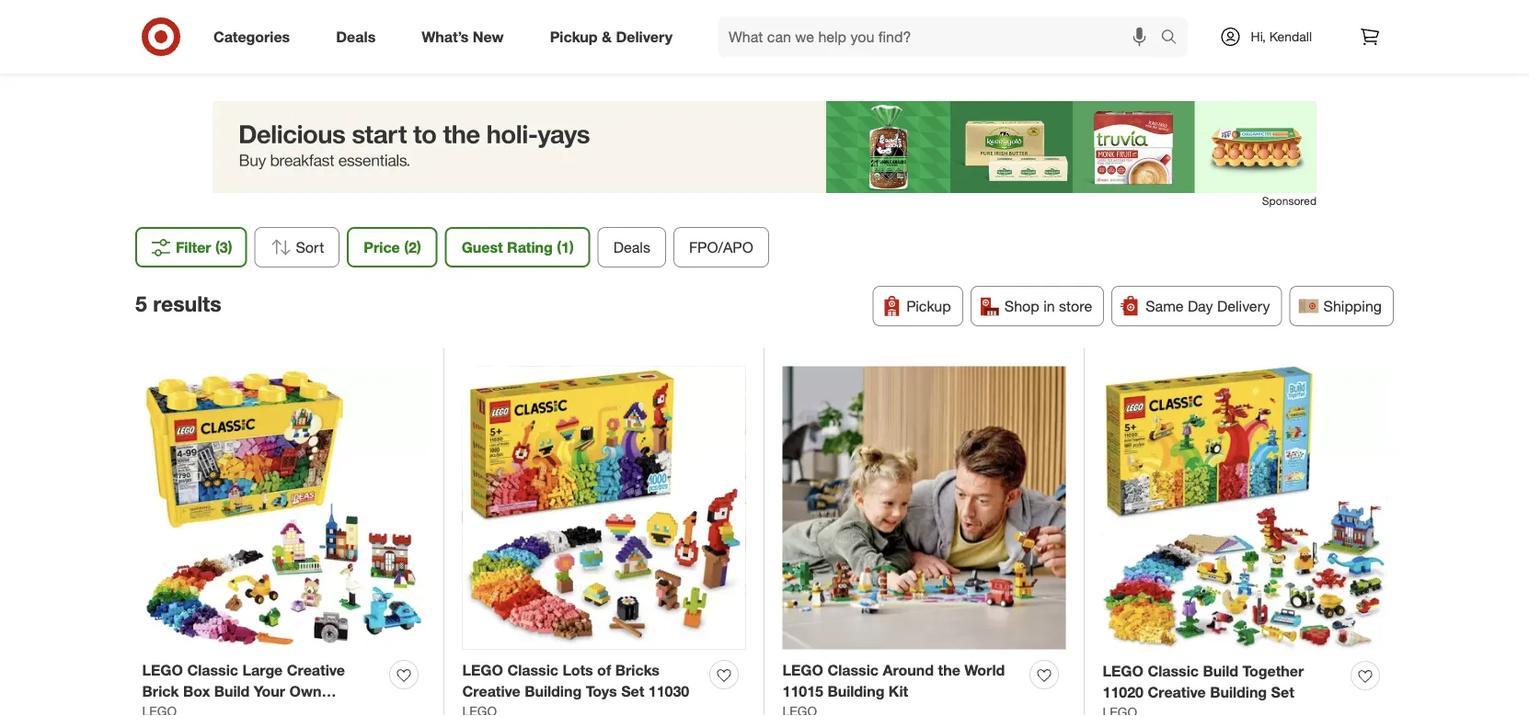 Task type: locate. For each thing, give the bounding box(es) containing it.
building for around
[[828, 683, 885, 701]]

building down together
[[1210, 684, 1267, 702]]

filter (3)
[[176, 238, 232, 256]]

creative inside lego classic lots of bricks creative building toys set 11030
[[462, 683, 521, 701]]

0 horizontal spatial set
[[621, 683, 645, 701]]

shop
[[671, 56, 706, 74], [1005, 297, 1040, 315]]

0 horizontal spatial /
[[606, 56, 611, 74]]

classic for lego classic build together 11020 creative building set
[[1148, 663, 1199, 681]]

delivery inside button
[[1218, 297, 1271, 315]]

0 horizontal spatial pickup
[[550, 28, 598, 46]]

/ left the brand
[[710, 56, 714, 74]]

1 vertical spatial shop
[[1005, 297, 1040, 315]]

shop left 'in'
[[1005, 297, 1040, 315]]

(1)
[[557, 238, 574, 256]]

toys,
[[205, 704, 240, 717]]

deals
[[336, 28, 376, 46], [614, 238, 651, 256]]

what's
[[422, 28, 469, 46]]

1 horizontal spatial deals
[[614, 238, 651, 256]]

delivery right day
[[1218, 297, 1271, 315]]

building inside lego classic build together 11020 creative building set
[[1210, 684, 1267, 702]]

box
[[183, 683, 210, 701]]

building down own on the bottom left
[[279, 704, 336, 717]]

same day delivery button
[[1112, 286, 1283, 327]]

set inside lego classic build together 11020 creative building set
[[1271, 684, 1295, 702]]

classic inside lego classic around the world 11015 building kit
[[828, 662, 879, 680]]

build left together
[[1203, 663, 1239, 681]]

the
[[938, 662, 961, 680]]

hi, kendall
[[1251, 29, 1312, 45]]

1 vertical spatial deals
[[614, 238, 651, 256]]

set down bricks
[[621, 683, 645, 701]]

classic inside lego classic build together 11020 creative building set
[[1148, 663, 1199, 681]]

lego classic lots of bricks creative building toys set 11030 image
[[462, 367, 746, 650], [462, 367, 746, 650]]

classic
[[759, 14, 852, 46], [900, 56, 947, 74], [187, 662, 238, 680], [507, 662, 559, 680], [828, 662, 879, 680], [1148, 663, 1199, 681]]

/
[[606, 56, 611, 74], [710, 56, 714, 74], [847, 56, 852, 74]]

lego inside 'lego classic large creative brick box build your own creative toys, kids building k'
[[142, 662, 183, 680]]

building
[[525, 683, 582, 701], [828, 683, 885, 701], [1210, 684, 1267, 702], [279, 704, 336, 717]]

results
[[153, 291, 221, 317]]

(2)
[[404, 238, 421, 256]]

1 vertical spatial build
[[214, 683, 250, 701]]

lego classic around the world 11015 building kit image
[[783, 367, 1066, 650], [783, 367, 1066, 650]]

fpo/apo
[[689, 238, 754, 256]]

world
[[965, 662, 1005, 680]]

lego classic target / ways to shop / brand experiences / lego classic (5)
[[562, 14, 968, 74]]

/ left "ways"
[[606, 56, 611, 74]]

experiences
[[762, 56, 844, 74]]

3 / from the left
[[847, 56, 852, 74]]

0 vertical spatial shop
[[671, 56, 706, 74]]

delivery up "ways"
[[616, 28, 673, 46]]

classic inside lego classic lots of bricks creative building toys set 11030
[[507, 662, 559, 680]]

pickup inside the pickup button
[[907, 297, 951, 315]]

deals left the what's
[[336, 28, 376, 46]]

classic inside 'lego classic large creative brick box build your own creative toys, kids building k'
[[187, 662, 238, 680]]

categories link
[[198, 17, 313, 57]]

building inside lego classic lots of bricks creative building toys set 11030
[[525, 683, 582, 701]]

brand
[[718, 56, 758, 74]]

pickup inside pickup & delivery "link"
[[550, 28, 598, 46]]

1 horizontal spatial /
[[710, 56, 714, 74]]

pickup
[[550, 28, 598, 46], [907, 297, 951, 315]]

1 horizontal spatial delivery
[[1218, 297, 1271, 315]]

in
[[1044, 297, 1055, 315]]

1 vertical spatial pickup
[[907, 297, 951, 315]]

0 horizontal spatial deals
[[336, 28, 376, 46]]

pickup & delivery
[[550, 28, 673, 46]]

hi,
[[1251, 29, 1266, 45]]

fpo/apo button
[[674, 227, 769, 268]]

set inside lego classic lots of bricks creative building toys set 11030
[[621, 683, 645, 701]]

1 horizontal spatial shop
[[1005, 297, 1040, 315]]

1 vertical spatial delivery
[[1218, 297, 1271, 315]]

same
[[1146, 297, 1184, 315]]

build up toys,
[[214, 683, 250, 701]]

lego classic build together 11020 creative building set image
[[1103, 367, 1387, 651], [1103, 367, 1387, 651]]

what's new link
[[406, 17, 527, 57]]

building for build
[[1210, 684, 1267, 702]]

1 horizontal spatial set
[[1271, 684, 1295, 702]]

filter
[[176, 238, 211, 256]]

0 horizontal spatial build
[[214, 683, 250, 701]]

lego for lego classic large creative brick box build your own creative toys, kids building k
[[142, 662, 183, 680]]

shop right to
[[671, 56, 706, 74]]

5 results
[[135, 291, 221, 317]]

deals right '(1)'
[[614, 238, 651, 256]]

building inside 'lego classic large creative brick box build your own creative toys, kids building k'
[[279, 704, 336, 717]]

your
[[254, 683, 285, 701]]

lego inside lego classic around the world 11015 building kit
[[783, 662, 824, 680]]

2 horizontal spatial /
[[847, 56, 852, 74]]

building down lots
[[525, 683, 582, 701]]

new
[[473, 28, 504, 46]]

lego for lego classic build together 11020 creative building set
[[1103, 663, 1144, 681]]

deals inside button
[[614, 238, 651, 256]]

lego classic build together 11020 creative building set link
[[1103, 662, 1344, 704]]

around
[[883, 662, 934, 680]]

set down together
[[1271, 684, 1295, 702]]

shop inside shop in store "button"
[[1005, 297, 1040, 315]]

what's new
[[422, 28, 504, 46]]

shipping
[[1324, 297, 1382, 315]]

5
[[135, 291, 147, 317]]

lego inside lego classic lots of bricks creative building toys set 11030
[[462, 662, 503, 680]]

brick
[[142, 683, 179, 701]]

sort
[[296, 238, 324, 256]]

creative
[[287, 662, 345, 680], [462, 683, 521, 701], [1148, 684, 1206, 702], [142, 704, 200, 717]]

delivery for pickup & delivery
[[616, 28, 673, 46]]

1 / from the left
[[606, 56, 611, 74]]

0 horizontal spatial shop
[[671, 56, 706, 74]]

lego inside lego classic build together 11020 creative building set
[[1103, 663, 1144, 681]]

own
[[289, 683, 322, 701]]

&
[[602, 28, 612, 46]]

(5)
[[951, 56, 968, 74]]

building inside lego classic around the world 11015 building kit
[[828, 683, 885, 701]]

1 horizontal spatial build
[[1203, 663, 1239, 681]]

0 vertical spatial build
[[1203, 663, 1239, 681]]

build
[[1203, 663, 1239, 681], [214, 683, 250, 701]]

ways
[[615, 56, 650, 74]]

lego
[[678, 14, 752, 46], [856, 56, 896, 74], [142, 662, 183, 680], [462, 662, 503, 680], [783, 662, 824, 680], [1103, 663, 1144, 681]]

11015
[[783, 683, 824, 701]]

0 vertical spatial pickup
[[550, 28, 598, 46]]

1 horizontal spatial pickup
[[907, 297, 951, 315]]

lego classic lots of bricks creative building toys set 11030 link
[[462, 661, 703, 703]]

0 vertical spatial delivery
[[616, 28, 673, 46]]

pickup for pickup
[[907, 297, 951, 315]]

same day delivery
[[1146, 297, 1271, 315]]

deals for deals link
[[336, 28, 376, 46]]

0 horizontal spatial delivery
[[616, 28, 673, 46]]

rating
[[507, 238, 553, 256]]

set
[[621, 683, 645, 701], [1271, 684, 1295, 702]]

kids
[[244, 704, 275, 717]]

lego for lego classic around the world 11015 building kit
[[783, 662, 824, 680]]

lego classic around the world 11015 building kit
[[783, 662, 1005, 701]]

building left kit
[[828, 683, 885, 701]]

shop in store button
[[971, 286, 1105, 327]]

0 vertical spatial deals
[[336, 28, 376, 46]]

lego classic large creative brick box build your own creative toys, kids building kit 10698 image
[[142, 367, 426, 650], [142, 367, 426, 650]]

to
[[654, 56, 667, 74]]

delivery
[[616, 28, 673, 46], [1218, 297, 1271, 315]]

/ right "experiences"
[[847, 56, 852, 74]]

delivery inside "link"
[[616, 28, 673, 46]]



Task type: vqa. For each thing, say whether or not it's contained in the screenshot.
the hope,
no



Task type: describe. For each thing, give the bounding box(es) containing it.
building for lots
[[525, 683, 582, 701]]

shop inside lego classic target / ways to shop / brand experiences / lego classic (5)
[[671, 56, 706, 74]]

price
[[364, 238, 400, 256]]

lego classic around the world 11015 building kit link
[[783, 661, 1023, 703]]

kendall
[[1270, 29, 1312, 45]]

categories
[[214, 28, 290, 46]]

kit
[[889, 683, 909, 701]]

lego classic large creative brick box build your own creative toys, kids building k link
[[142, 661, 382, 717]]

brand experiences link
[[718, 56, 844, 74]]

creative inside lego classic build together 11020 creative building set
[[1148, 684, 1206, 702]]

(3)
[[215, 238, 232, 256]]

classic for lego classic large creative brick box build your own creative toys, kids building k
[[187, 662, 238, 680]]

toys
[[586, 683, 617, 701]]

delivery for same day delivery
[[1218, 297, 1271, 315]]

search
[[1153, 30, 1197, 47]]

11030
[[649, 683, 690, 701]]

11020
[[1103, 684, 1144, 702]]

price (2)
[[364, 238, 421, 256]]

lego classic lots of bricks creative building toys set 11030
[[462, 662, 690, 701]]

advertisement region
[[213, 101, 1317, 193]]

bricks
[[615, 662, 660, 680]]

sort button
[[254, 227, 340, 268]]

together
[[1243, 663, 1304, 681]]

large
[[242, 662, 283, 680]]

lego classic large creative brick box build your own creative toys, kids building k
[[142, 662, 360, 717]]

shop in store
[[1005, 297, 1093, 315]]

guest rating (1)
[[462, 238, 574, 256]]

of
[[597, 662, 611, 680]]

day
[[1188, 297, 1214, 315]]

search button
[[1153, 17, 1197, 61]]

classic for lego classic lots of bricks creative building toys set 11030
[[507, 662, 559, 680]]

sponsored
[[1263, 194, 1317, 208]]

target
[[562, 56, 602, 74]]

classic for lego classic around the world 11015 building kit
[[828, 662, 879, 680]]

deals button
[[598, 227, 666, 268]]

pickup button
[[873, 286, 963, 327]]

pickup for pickup & delivery
[[550, 28, 598, 46]]

pickup & delivery link
[[534, 17, 696, 57]]

lego for lego classic lots of bricks creative building toys set 11030
[[462, 662, 503, 680]]

filter (3) button
[[135, 227, 247, 268]]

lots
[[563, 662, 593, 680]]

What can we help you find? suggestions appear below search field
[[718, 17, 1166, 57]]

lego classic build together 11020 creative building set
[[1103, 663, 1304, 702]]

guest
[[462, 238, 503, 256]]

shipping button
[[1290, 286, 1394, 327]]

deals for deals button at the top
[[614, 238, 651, 256]]

build inside 'lego classic large creative brick box build your own creative toys, kids building k'
[[214, 683, 250, 701]]

store
[[1059, 297, 1093, 315]]

build inside lego classic build together 11020 creative building set
[[1203, 663, 1239, 681]]

2 / from the left
[[710, 56, 714, 74]]

deals link
[[320, 17, 399, 57]]



